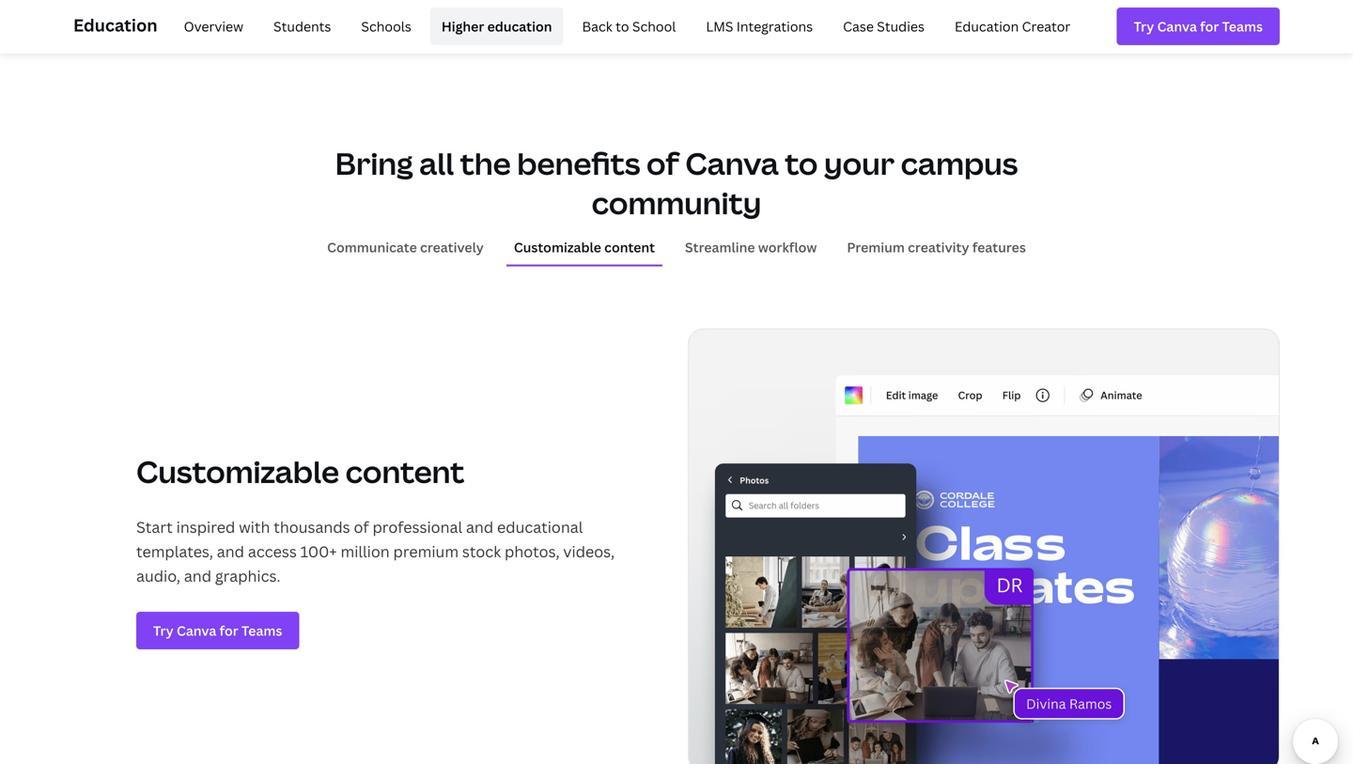 Task type: locate. For each thing, give the bounding box(es) containing it.
bring all the benefits of canva to your campus community
[[335, 143, 1019, 223]]

content down the community
[[605, 238, 655, 256]]

access
[[248, 541, 297, 562]]

and down templates,
[[184, 566, 212, 586]]

creator
[[1023, 17, 1071, 35]]

1 horizontal spatial education
[[955, 17, 1019, 35]]

customizable content
[[514, 238, 655, 256], [136, 451, 465, 492]]

1 vertical spatial to
[[785, 143, 818, 184]]

premium creativity features
[[848, 238, 1027, 256]]

1 horizontal spatial to
[[785, 143, 818, 184]]

1 horizontal spatial customizable content
[[514, 238, 655, 256]]

and up stock
[[466, 517, 494, 537]]

0 horizontal spatial customizable content
[[136, 451, 465, 492]]

customizable up the with
[[136, 451, 339, 492]]

content inside button
[[605, 238, 655, 256]]

1 horizontal spatial and
[[217, 541, 244, 562]]

lms
[[706, 17, 734, 35]]

0 horizontal spatial to
[[616, 17, 630, 35]]

higher education link
[[430, 8, 564, 45]]

1 horizontal spatial of
[[647, 143, 680, 184]]

menu bar inside education element
[[165, 8, 1082, 45]]

education
[[488, 17, 552, 35]]

schools
[[361, 17, 412, 35]]

creativity
[[908, 238, 970, 256]]

of inside start inspired with thousands of professional and educational templates, and access 100+ million premium stock photos, videos, audio, and graphics.
[[354, 517, 369, 537]]

1 vertical spatial customizable
[[136, 451, 339, 492]]

communicate
[[327, 238, 417, 256]]

streamline
[[685, 238, 756, 256]]

1 horizontal spatial customizable
[[514, 238, 602, 256]]

customizable content up the thousands
[[136, 451, 465, 492]]

lms integrations link
[[695, 8, 825, 45]]

graphics.
[[215, 566, 281, 586]]

to right back
[[616, 17, 630, 35]]

1 vertical spatial and
[[217, 541, 244, 562]]

customizable content button
[[507, 230, 663, 265]]

school
[[633, 17, 676, 35]]

overview
[[184, 17, 244, 35]]

streamline workflow
[[685, 238, 817, 256]]

back to school
[[582, 17, 676, 35]]

0 horizontal spatial education
[[73, 14, 158, 37]]

1 vertical spatial customizable content
[[136, 451, 465, 492]]

premium
[[848, 238, 905, 256]]

stock
[[462, 541, 501, 562]]

content up professional
[[346, 451, 465, 492]]

customizable down benefits
[[514, 238, 602, 256]]

0 vertical spatial customizable content
[[514, 238, 655, 256]]

0 vertical spatial to
[[616, 17, 630, 35]]

benefits
[[517, 143, 641, 184]]

1 vertical spatial of
[[354, 517, 369, 537]]

menu bar
[[165, 8, 1082, 45]]

community
[[592, 182, 762, 223]]

schools link
[[350, 8, 423, 45]]

2 vertical spatial and
[[184, 566, 212, 586]]

bring
[[335, 143, 413, 184]]

of
[[647, 143, 680, 184], [354, 517, 369, 537]]

0 horizontal spatial and
[[184, 566, 212, 586]]

customizable content down benefits
[[514, 238, 655, 256]]

of inside bring all the benefits of canva to your campus community
[[647, 143, 680, 184]]

content
[[605, 238, 655, 256], [346, 451, 465, 492]]

workflow
[[759, 238, 817, 256]]

the
[[460, 143, 511, 184]]

education for education creator
[[955, 17, 1019, 35]]

and up graphics.
[[217, 541, 244, 562]]

educational
[[497, 517, 583, 537]]

menu bar containing overview
[[165, 8, 1082, 45]]

0 vertical spatial customizable
[[514, 238, 602, 256]]

0 vertical spatial and
[[466, 517, 494, 537]]

higher
[[442, 17, 485, 35]]

to left your
[[785, 143, 818, 184]]

and
[[466, 517, 494, 537], [217, 541, 244, 562], [184, 566, 212, 586]]

0 horizontal spatial content
[[346, 451, 465, 492]]

lms integrations
[[706, 17, 813, 35]]

1 horizontal spatial content
[[605, 238, 655, 256]]

thousands
[[274, 517, 350, 537]]

of up the million
[[354, 517, 369, 537]]

studies
[[877, 17, 925, 35]]

canva
[[686, 143, 779, 184]]

photos,
[[505, 541, 560, 562]]

customizable
[[514, 238, 602, 256], [136, 451, 339, 492]]

of left canva
[[647, 143, 680, 184]]

to
[[616, 17, 630, 35], [785, 143, 818, 184]]

education
[[73, 14, 158, 37], [955, 17, 1019, 35]]

0 vertical spatial of
[[647, 143, 680, 184]]

communicate creatively
[[327, 238, 484, 256]]

education for education
[[73, 14, 158, 37]]

0 horizontal spatial of
[[354, 517, 369, 537]]

0 vertical spatial content
[[605, 238, 655, 256]]

100+
[[301, 541, 337, 562]]



Task type: vqa. For each thing, say whether or not it's contained in the screenshot.
Top level navigation element
no



Task type: describe. For each thing, give the bounding box(es) containing it.
students link
[[262, 8, 343, 45]]

higher education
[[442, 17, 552, 35]]

communicate creatively button
[[320, 230, 492, 265]]

customizable content inside button
[[514, 238, 655, 256]]

streamline workflow button
[[678, 230, 825, 265]]

education creator link
[[944, 8, 1082, 45]]

education element
[[73, 0, 1281, 53]]

creatively
[[420, 238, 484, 256]]

audio,
[[136, 566, 180, 586]]

overview link
[[173, 8, 255, 45]]

to inside bring all the benefits of canva to your campus community
[[785, 143, 818, 184]]

to inside education element
[[616, 17, 630, 35]]

2 horizontal spatial and
[[466, 517, 494, 537]]

premium
[[394, 541, 459, 562]]

case studies link
[[832, 8, 936, 45]]

case studies
[[844, 17, 925, 35]]

your
[[825, 143, 895, 184]]

with
[[239, 517, 270, 537]]

all
[[419, 143, 454, 184]]

templates,
[[136, 541, 213, 562]]

features
[[973, 238, 1027, 256]]

inspired
[[176, 517, 235, 537]]

of for thousands
[[354, 517, 369, 537]]

1 vertical spatial content
[[346, 451, 465, 492]]

students
[[274, 17, 331, 35]]

campus
[[901, 143, 1019, 184]]

of for benefits
[[647, 143, 680, 184]]

million
[[341, 541, 390, 562]]

professional
[[373, 517, 463, 537]]

back
[[582, 17, 613, 35]]

customizable inside button
[[514, 238, 602, 256]]

0 horizontal spatial customizable
[[136, 451, 339, 492]]

start inspired with thousands of professional and educational templates, and access 100+ million premium stock photos, videos, audio, and graphics.
[[136, 517, 615, 586]]

start
[[136, 517, 173, 537]]

back to school link
[[571, 8, 688, 45]]

education creator
[[955, 17, 1071, 35]]

videos,
[[564, 541, 615, 562]]

integrations
[[737, 17, 813, 35]]

premium creativity features button
[[840, 230, 1034, 265]]

case
[[844, 17, 874, 35]]

photo being added to canva template image
[[688, 328, 1281, 764]]



